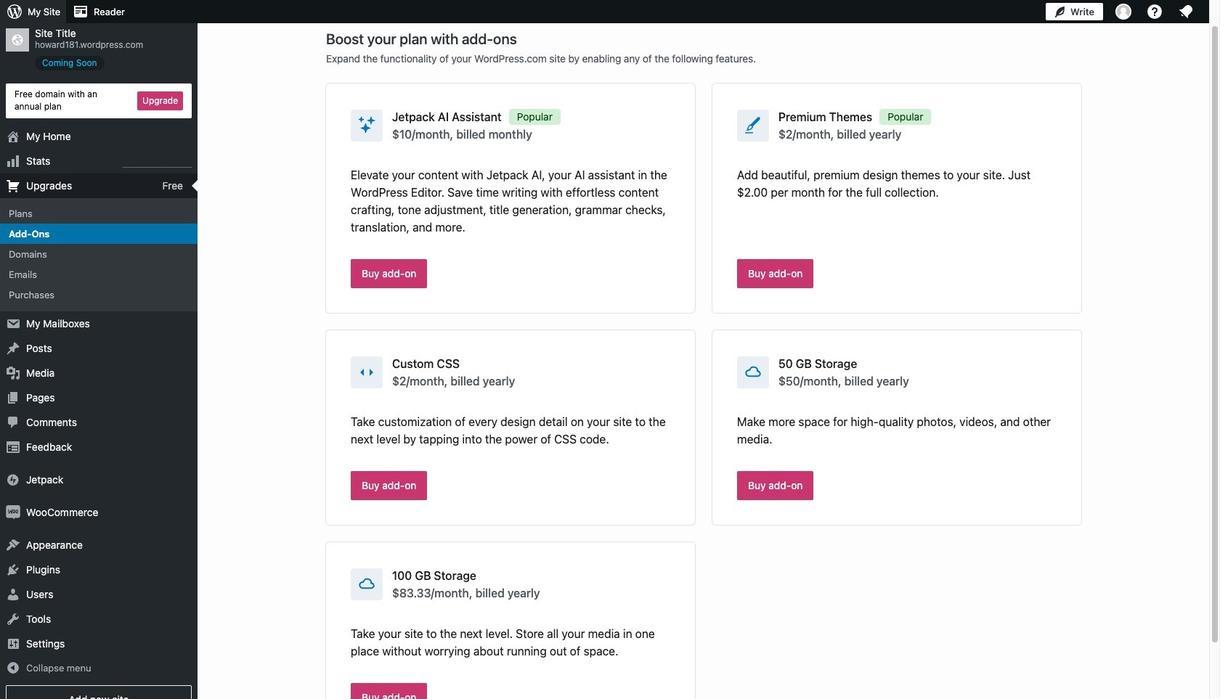 Task type: describe. For each thing, give the bounding box(es) containing it.
2 img image from the top
[[6, 505, 20, 520]]



Task type: vqa. For each thing, say whether or not it's contained in the screenshot.
the top Toggle menu ICON
no



Task type: locate. For each thing, give the bounding box(es) containing it.
1 img image from the top
[[6, 473, 20, 487]]

manage your notifications image
[[1177, 3, 1195, 20]]

1 vertical spatial img image
[[6, 505, 20, 520]]

0 vertical spatial img image
[[6, 473, 20, 487]]

my profile image
[[1116, 4, 1132, 20]]

img image
[[6, 473, 20, 487], [6, 505, 20, 520]]

highest hourly views 0 image
[[123, 158, 192, 167]]

help image
[[1146, 3, 1164, 20]]

main content
[[326, 30, 1082, 699]]



